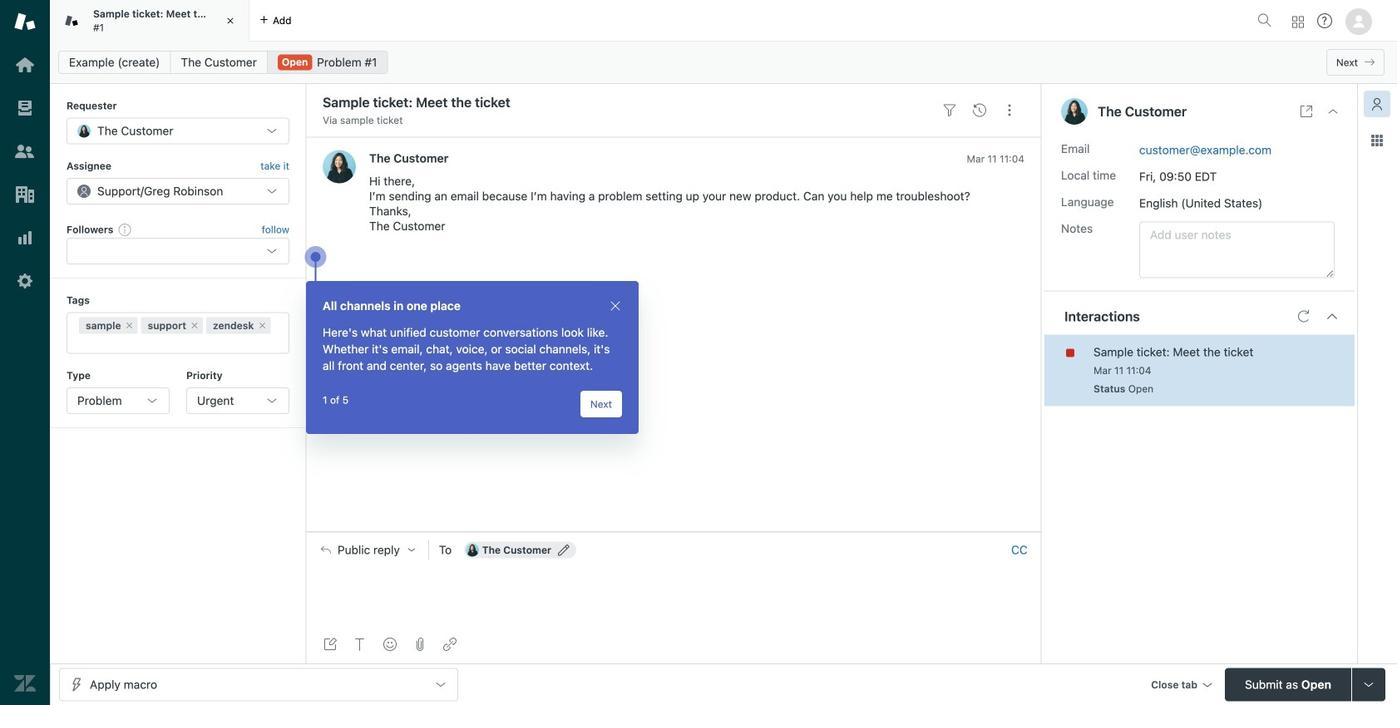 Task type: describe. For each thing, give the bounding box(es) containing it.
admin image
[[14, 270, 36, 292]]

organizations image
[[14, 184, 36, 205]]

avatar image
[[323, 150, 356, 183]]

tabs tab list
[[50, 0, 1251, 42]]

1 vertical spatial close image
[[609, 299, 622, 313]]

events image
[[973, 104, 986, 117]]

format text image
[[353, 638, 367, 651]]

apps image
[[1371, 134, 1384, 147]]

Mar 11 11:04 text field
[[1094, 365, 1152, 376]]

add link (cmd k) image
[[443, 638, 457, 651]]

customer@example.com image
[[466, 544, 479, 557]]

draft mode image
[[324, 638, 337, 651]]

secondary element
[[50, 46, 1397, 79]]

get help image
[[1317, 13, 1332, 28]]

get started image
[[14, 54, 36, 76]]

add attachment image
[[413, 638, 427, 651]]

Mar 11 11:04 text field
[[967, 153, 1025, 165]]



Task type: vqa. For each thing, say whether or not it's contained in the screenshot.
Hide composer icon
no



Task type: locate. For each thing, give the bounding box(es) containing it.
close image inside 'tabs' tab list
[[222, 12, 239, 29]]

close image
[[222, 12, 239, 29], [609, 299, 622, 313]]

zendesk image
[[14, 673, 36, 694]]

dialog
[[306, 281, 639, 434]]

customers image
[[14, 141, 36, 162]]

reporting image
[[14, 227, 36, 249]]

Add user notes text field
[[1139, 222, 1335, 278]]

edit user image
[[558, 544, 570, 556]]

user image
[[1061, 98, 1088, 125]]

tab
[[50, 0, 250, 42]]

zendesk products image
[[1292, 16, 1304, 28]]

zendesk support image
[[14, 11, 36, 32]]

customer context image
[[1371, 97, 1384, 111]]

main element
[[0, 0, 50, 705]]

0 horizontal spatial close image
[[222, 12, 239, 29]]

insert emojis image
[[383, 638, 397, 651]]

view more details image
[[1300, 105, 1313, 118]]

views image
[[14, 97, 36, 119]]

close image
[[1327, 105, 1340, 118]]

1 horizontal spatial close image
[[609, 299, 622, 313]]

Subject field
[[319, 92, 932, 112]]

0 vertical spatial close image
[[222, 12, 239, 29]]



